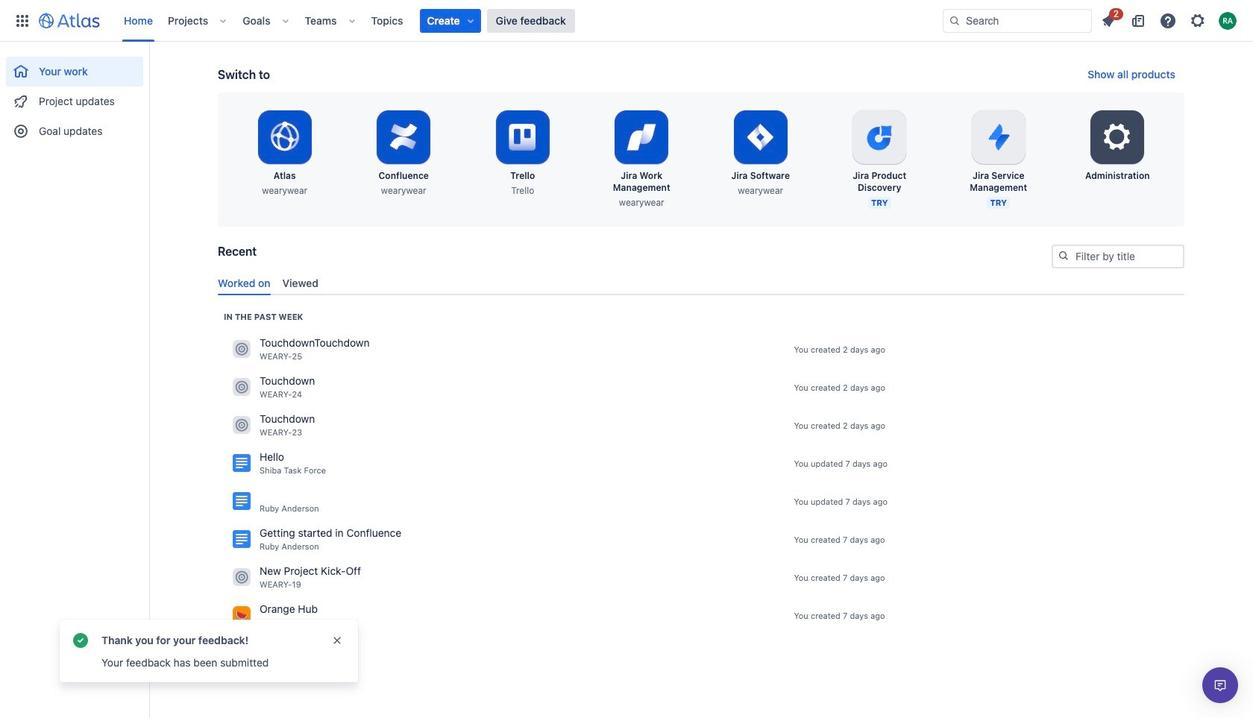 Task type: describe. For each thing, give the bounding box(es) containing it.
help image
[[1159, 12, 1177, 29]]

3 confluence image from the top
[[233, 531, 251, 548]]

top element
[[9, 0, 943, 41]]

0 vertical spatial settings image
[[1189, 12, 1207, 29]]

4 townsquare image from the top
[[233, 569, 251, 587]]

2 confluence image from the top
[[233, 493, 251, 510]]

0 horizontal spatial settings image
[[1100, 119, 1135, 155]]

1 townsquare image from the top
[[233, 340, 251, 358]]

1 confluence image from the top
[[233, 454, 251, 472]]

dismiss image
[[331, 635, 343, 647]]

5 townsquare image from the top
[[233, 607, 251, 625]]



Task type: locate. For each thing, give the bounding box(es) containing it.
confluence image
[[233, 454, 251, 472], [233, 493, 251, 510], [233, 531, 251, 548]]

3 townsquare image from the top
[[233, 416, 251, 434]]

switch to... image
[[13, 12, 31, 29]]

search image
[[1058, 250, 1070, 262]]

tab list
[[212, 270, 1190, 295]]

notifications image
[[1099, 12, 1117, 29]]

banner
[[0, 0, 1253, 42]]

townsquare image
[[233, 340, 251, 358], [233, 378, 251, 396], [233, 416, 251, 434], [233, 569, 251, 587], [233, 607, 251, 625]]

settings image
[[1189, 12, 1207, 29], [1100, 119, 1135, 155]]

0 vertical spatial confluence image
[[233, 454, 251, 472]]

1 vertical spatial settings image
[[1100, 119, 1135, 155]]

1 horizontal spatial settings image
[[1189, 12, 1207, 29]]

Search field
[[943, 9, 1092, 32]]

heading
[[224, 311, 303, 323]]

search image
[[949, 15, 961, 26]]

account image
[[1219, 12, 1237, 29]]

2 vertical spatial confluence image
[[233, 531, 251, 548]]

Filter by title field
[[1053, 246, 1183, 267]]

group
[[6, 42, 143, 151]]

1 vertical spatial confluence image
[[233, 493, 251, 510]]

None search field
[[943, 9, 1092, 32]]

open intercom messenger image
[[1211, 676, 1229, 694]]

2 townsquare image from the top
[[233, 378, 251, 396]]



Task type: vqa. For each thing, say whether or not it's contained in the screenshot.
Search projects image
no



